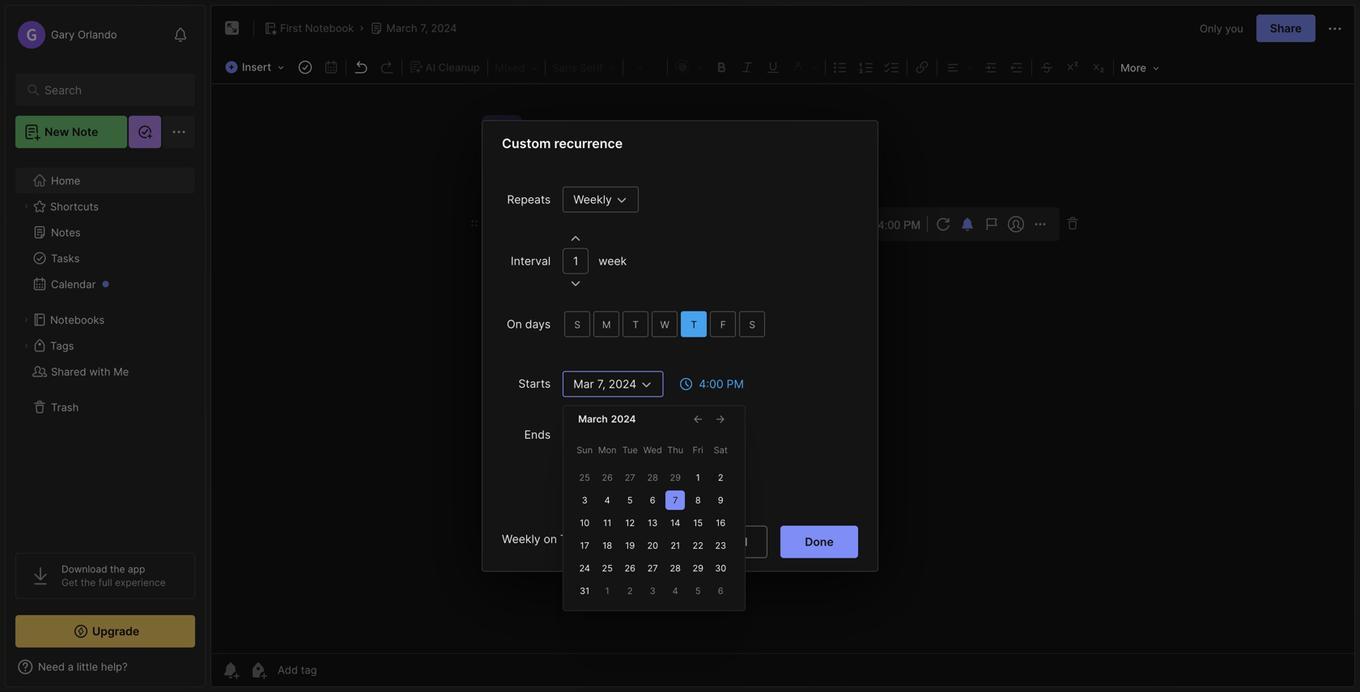 Task type: describe. For each thing, give the bounding box(es) containing it.
notebooks link
[[15, 307, 194, 333]]

20 button
[[643, 536, 663, 556]]

mar 7, 2024
[[574, 377, 637, 391]]

24
[[579, 563, 590, 574]]

add a reminder image
[[221, 661, 241, 680]]

1 horizontal spatial 1 button
[[689, 468, 708, 488]]

0 horizontal spatial 26
[[602, 473, 613, 483]]

1 horizontal spatial 4 button
[[666, 582, 685, 601]]

.
[[610, 532, 613, 546]]

17
[[580, 541, 589, 551]]

Frequency field
[[563, 187, 639, 213]]

15
[[693, 518, 703, 529]]

note
[[72, 125, 98, 139]]

2024 for march 7, 2024
[[431, 22, 457, 34]]

tags
[[50, 340, 74, 352]]

share
[[1270, 21, 1302, 35]]

2 t button from the left
[[681, 311, 707, 337]]

w
[[660, 319, 670, 331]]

experience
[[115, 577, 166, 589]]

16 button
[[711, 514, 731, 533]]

first notebook button
[[261, 17, 357, 40]]

1 t from the left
[[633, 319, 639, 331]]

first notebook
[[280, 22, 354, 34]]

none search field inside main element
[[45, 80, 174, 100]]

done button
[[781, 526, 858, 558]]

shared with me link
[[15, 359, 194, 385]]

0 vertical spatial 27
[[625, 473, 635, 483]]

recurrence
[[554, 136, 623, 151]]

weekly on thursday .
[[502, 532, 613, 546]]

shared
[[51, 365, 86, 378]]

expand note image
[[223, 19, 242, 38]]

1 horizontal spatial 2 button
[[711, 468, 731, 488]]

shortcuts button
[[15, 194, 194, 219]]

m
[[602, 319, 611, 331]]

you
[[1226, 22, 1244, 35]]

9
[[718, 495, 724, 506]]

1 vertical spatial 27 button
[[643, 559, 663, 578]]

30 button
[[711, 559, 731, 578]]

thursday
[[560, 532, 610, 546]]

home
[[51, 174, 80, 187]]

1 vertical spatial 1 button
[[598, 582, 617, 601]]

14
[[671, 518, 680, 529]]

20
[[647, 541, 658, 551]]

0 horizontal spatial 5 button
[[620, 491, 640, 510]]

1 horizontal spatial 6 button
[[711, 582, 731, 601]]

0 horizontal spatial 28 button
[[643, 468, 663, 488]]

new note
[[45, 125, 98, 139]]

new
[[45, 125, 69, 139]]

notebooks
[[50, 314, 105, 326]]

f button
[[710, 311, 736, 337]]

8 button
[[689, 491, 708, 510]]

tasks button
[[15, 245, 194, 271]]

1 vertical spatial 25
[[602, 563, 613, 574]]

2024 field
[[608, 413, 636, 426]]

6 for the topmost 6 button
[[650, 495, 656, 506]]

highlight image
[[786, 56, 824, 79]]

10
[[580, 518, 590, 529]]

0 horizontal spatial the
[[81, 577, 96, 589]]

2 for 2 button to the right
[[718, 473, 724, 483]]

ends
[[524, 428, 551, 442]]

24 button
[[575, 559, 595, 578]]

7
[[673, 495, 678, 506]]

15 button
[[689, 514, 708, 533]]

8
[[695, 495, 701, 506]]

on for on days
[[507, 317, 522, 331]]

13 button
[[643, 514, 663, 533]]

custom
[[502, 136, 551, 151]]

1 s button from the left
[[565, 311, 591, 337]]

2 vertical spatial 2024
[[611, 413, 636, 425]]

1 for rightmost 1 button
[[696, 473, 700, 483]]

weekly for weekly
[[574, 193, 612, 206]]

pm
[[727, 377, 744, 391]]

on days
[[507, 317, 551, 331]]

calendar
[[51, 278, 96, 291]]

23 button
[[711, 536, 731, 556]]

thu
[[667, 445, 684, 455]]

1 horizontal spatial the
[[110, 564, 125, 575]]

0 vertical spatial 6 button
[[643, 491, 663, 510]]

31
[[580, 586, 590, 597]]

5 for leftmost 5 button
[[627, 495, 633, 506]]

march for march 7, 2024
[[386, 22, 418, 34]]

1 vertical spatial 29
[[693, 563, 704, 574]]

1 vertical spatial 25 button
[[598, 559, 617, 578]]

1 vertical spatial 5 button
[[689, 582, 708, 601]]

weekly for weekly on thursday .
[[502, 532, 541, 546]]

download
[[62, 564, 107, 575]]

sat
[[714, 445, 728, 455]]

insert image
[[221, 57, 292, 78]]

19 button
[[620, 536, 640, 556]]

note window element
[[211, 5, 1356, 688]]

share button
[[1257, 15, 1316, 42]]

tree inside main element
[[6, 158, 205, 539]]

4 for left 4 button
[[605, 495, 610, 506]]

1 s from the left
[[574, 319, 581, 331]]

9 button
[[711, 491, 731, 510]]

1 vertical spatial 28
[[670, 563, 681, 574]]

app
[[128, 564, 145, 575]]

alignment image
[[939, 56, 978, 79]]

14 button
[[666, 514, 685, 533]]

notes link
[[15, 219, 194, 245]]

21
[[671, 541, 680, 551]]

first
[[280, 22, 302, 34]]

f
[[720, 319, 726, 331]]

march 2024
[[578, 413, 636, 425]]

cancel
[[710, 535, 748, 549]]

shared with me
[[51, 365, 129, 378]]

repeats
[[507, 193, 551, 206]]

Note Editor text field
[[211, 83, 1355, 654]]

mon
[[598, 445, 617, 455]]

0 horizontal spatial 4 button
[[598, 491, 617, 510]]

march 7, 2024 button
[[367, 17, 460, 40]]



Task type: vqa. For each thing, say whether or not it's contained in the screenshot.
Recent Notes's Recent
no



Task type: locate. For each thing, give the bounding box(es) containing it.
s right f at the right of page
[[749, 319, 756, 331]]

1 vertical spatial 4 button
[[666, 582, 685, 601]]

Start date field
[[563, 371, 663, 397]]

5 button
[[620, 491, 640, 510], [689, 582, 708, 601]]

0 vertical spatial 29
[[670, 473, 681, 483]]

25 button down sun
[[575, 468, 595, 488]]

0 vertical spatial 5 button
[[620, 491, 640, 510]]

7, inside field
[[597, 377, 606, 391]]

Search text field
[[45, 83, 174, 98]]

2 t from the left
[[691, 319, 697, 331]]

get
[[62, 577, 78, 589]]

1 vertical spatial 29 button
[[689, 559, 708, 578]]

7 button
[[666, 491, 685, 510]]

done
[[805, 535, 834, 549]]

t button left the w button
[[623, 311, 649, 337]]

27 button
[[620, 468, 640, 488], [643, 559, 663, 578]]

1 horizontal spatial t
[[691, 319, 697, 331]]

1 horizontal spatial march
[[578, 413, 608, 425]]

tree containing home
[[6, 158, 205, 539]]

2 button
[[711, 468, 731, 488], [620, 582, 640, 601]]

days
[[525, 317, 551, 331]]

5 down 22 button
[[696, 586, 701, 597]]

1 vertical spatial 6 button
[[711, 582, 731, 601]]

11 button
[[598, 514, 617, 533]]

4:00
[[699, 377, 724, 391]]

wed
[[644, 445, 662, 455]]

0 horizontal spatial t
[[633, 319, 639, 331]]

0 vertical spatial 29 button
[[666, 468, 685, 488]]

march for march 2024
[[578, 413, 608, 425]]

1 vertical spatial 5
[[696, 586, 701, 597]]

0 horizontal spatial 3 button
[[575, 491, 595, 510]]

1 vertical spatial 3 button
[[643, 582, 663, 601]]

28 down wed
[[647, 473, 658, 483]]

0 horizontal spatial s
[[574, 319, 581, 331]]

notebook
[[305, 22, 354, 34]]

1 horizontal spatial 27
[[648, 563, 658, 574]]

25
[[579, 473, 590, 483], [602, 563, 613, 574]]

None search field
[[45, 80, 174, 100]]

t
[[633, 319, 639, 331], [691, 319, 697, 331]]

0 horizontal spatial 29
[[670, 473, 681, 483]]

4 up 11
[[605, 495, 610, 506]]

1 vertical spatial 26
[[625, 563, 636, 574]]

0 vertical spatial on
[[507, 317, 522, 331]]

1 horizontal spatial 3 button
[[643, 582, 663, 601]]

t right w
[[691, 319, 697, 331]]

29 up 7
[[670, 473, 681, 483]]

1 horizontal spatial 26 button
[[620, 559, 640, 578]]

1 horizontal spatial 6
[[718, 586, 724, 597]]

week
[[599, 254, 627, 268]]

0 horizontal spatial 6 button
[[643, 491, 663, 510]]

1 horizontal spatial s
[[749, 319, 756, 331]]

3 for the right 3 button
[[650, 586, 656, 597]]

1 horizontal spatial 27 button
[[643, 559, 663, 578]]

1 vertical spatial weekly
[[502, 532, 541, 546]]

0 horizontal spatial on
[[507, 317, 522, 331]]

11
[[603, 518, 612, 529]]

16
[[716, 518, 726, 529]]

0 horizontal spatial 1
[[605, 586, 610, 597]]

25 button right the 24 button
[[598, 559, 617, 578]]

25 button
[[575, 468, 595, 488], [598, 559, 617, 578]]

1 vertical spatial march
[[578, 413, 608, 425]]

s button left m button
[[565, 311, 591, 337]]

18 button
[[598, 536, 617, 556]]

0 vertical spatial the
[[110, 564, 125, 575]]

1 horizontal spatial 2
[[718, 473, 724, 483]]

3
[[582, 495, 588, 506], [650, 586, 656, 597]]

1 horizontal spatial 29 button
[[689, 559, 708, 578]]

expand tags image
[[21, 341, 31, 351]]

3 up 10 button
[[582, 495, 588, 506]]

2 button down 19
[[620, 582, 640, 601]]

7, inside button
[[420, 22, 428, 34]]

1 horizontal spatial t button
[[681, 311, 707, 337]]

29 button left 30 button
[[689, 559, 708, 578]]

march 7, 2024
[[386, 22, 457, 34]]

0 vertical spatial 27 button
[[620, 468, 640, 488]]

7, for mar
[[597, 377, 606, 391]]

on down sun
[[581, 465, 596, 479]]

s left the "m"
[[574, 319, 581, 331]]

26 button down the 19 button
[[620, 559, 640, 578]]

2024 inside button
[[431, 22, 457, 34]]

13
[[648, 518, 658, 529]]

4 button down 21
[[666, 582, 685, 601]]

fri
[[693, 445, 704, 455]]

1 horizontal spatial 1
[[696, 473, 700, 483]]

the up full
[[110, 564, 125, 575]]

6 down 30 button
[[718, 586, 724, 597]]

1 right 31 button
[[605, 586, 610, 597]]

only you
[[1200, 22, 1244, 35]]

5 for the bottommost 5 button
[[696, 586, 701, 597]]

1 button
[[689, 468, 708, 488], [598, 582, 617, 601]]

30
[[715, 563, 727, 574]]

0 vertical spatial 2 button
[[711, 468, 731, 488]]

trash link
[[15, 394, 194, 420]]

weekly left 'on'
[[502, 532, 541, 546]]

12 button
[[620, 514, 640, 533]]

1 vertical spatial 3
[[650, 586, 656, 597]]

6 button left 7 button
[[643, 491, 663, 510]]

4 down 21
[[673, 586, 678, 597]]

21 button
[[666, 536, 685, 556]]

March field
[[575, 413, 608, 426]]

interval
[[511, 254, 551, 268]]

0 horizontal spatial 7,
[[420, 22, 428, 34]]

0 horizontal spatial t button
[[623, 311, 649, 337]]

weekly down 'recurrence'
[[574, 193, 612, 206]]

font family image
[[548, 57, 621, 78]]

0 vertical spatial 4 button
[[598, 491, 617, 510]]

expand notebooks image
[[21, 315, 31, 325]]

me
[[113, 365, 129, 378]]

4 button
[[598, 491, 617, 510], [666, 582, 685, 601]]

t right the "m"
[[633, 319, 639, 331]]

2024
[[431, 22, 457, 34], [609, 377, 637, 391], [611, 413, 636, 425]]

0 vertical spatial 7,
[[420, 22, 428, 34]]

1 for the bottom 1 button
[[605, 586, 610, 597]]

4 button up 11
[[598, 491, 617, 510]]

0 vertical spatial 3 button
[[575, 491, 595, 510]]

1 horizontal spatial 28
[[670, 563, 681, 574]]

0 horizontal spatial s button
[[565, 311, 591, 337]]

23
[[715, 541, 726, 551]]

0 vertical spatial 2
[[718, 473, 724, 483]]

0 horizontal spatial 2
[[628, 586, 633, 597]]

upgrade button
[[15, 615, 195, 648]]

0 vertical spatial 3
[[582, 495, 588, 506]]

march
[[386, 22, 418, 34], [578, 413, 608, 425]]

26 down the 19 button
[[625, 563, 636, 574]]

more image
[[1116, 57, 1164, 78]]

0 horizontal spatial 6
[[650, 495, 656, 506]]

26 button
[[598, 468, 617, 488], [620, 559, 640, 578]]

4:00 pm
[[699, 377, 744, 391]]

1 horizontal spatial 5
[[696, 586, 701, 597]]

28 button down wed
[[643, 468, 663, 488]]

29 button up 7
[[666, 468, 685, 488]]

1 t button from the left
[[623, 311, 649, 337]]

26 button down mon
[[598, 468, 617, 488]]

26
[[602, 473, 613, 483], [625, 563, 636, 574]]

1 vertical spatial 28 button
[[666, 559, 685, 578]]

29 left 30 button
[[693, 563, 704, 574]]

1 vertical spatial 7,
[[597, 377, 606, 391]]

1 horizontal spatial weekly
[[574, 193, 612, 206]]

0 horizontal spatial 4
[[605, 495, 610, 506]]

2
[[718, 473, 724, 483], [628, 586, 633, 597]]

0 horizontal spatial 1 button
[[598, 582, 617, 601]]

add tag image
[[249, 661, 268, 680]]

1 horizontal spatial 7,
[[597, 377, 606, 391]]

custom recurrence
[[502, 136, 623, 151]]

full
[[98, 577, 112, 589]]

mar
[[574, 377, 594, 391]]

notes
[[51, 226, 81, 239]]

font size image
[[625, 57, 666, 78]]

6 left 7 button
[[650, 495, 656, 506]]

7, for march
[[420, 22, 428, 34]]

sun
[[577, 445, 593, 455]]

march inside button
[[386, 22, 418, 34]]

10 button
[[575, 514, 595, 533]]

4:00 pm button
[[673, 373, 747, 396]]

0 vertical spatial 4
[[605, 495, 610, 506]]

1 vertical spatial 2024
[[609, 377, 637, 391]]

4 for the rightmost 4 button
[[673, 586, 678, 597]]

2024 for mar 7, 2024
[[609, 377, 637, 391]]

tree
[[6, 158, 205, 539]]

s button right f button
[[740, 311, 765, 337]]

cancel button
[[690, 526, 768, 558]]

1 horizontal spatial on
[[581, 465, 596, 479]]

6 button
[[643, 491, 663, 510], [711, 582, 731, 601]]

only
[[1200, 22, 1223, 35]]

3 button down 20
[[643, 582, 663, 601]]

m button
[[594, 311, 620, 337]]

0 vertical spatial march
[[386, 22, 418, 34]]

0 horizontal spatial 5
[[627, 495, 633, 506]]

27 button down 20 button
[[643, 559, 663, 578]]

6 button down 30 button
[[711, 582, 731, 601]]

0 horizontal spatial 25
[[579, 473, 590, 483]]

1 vertical spatial 26 button
[[620, 559, 640, 578]]

1 horizontal spatial s button
[[740, 311, 765, 337]]

march up sun
[[578, 413, 608, 425]]

font color image
[[670, 56, 709, 79]]

1 horizontal spatial 28 button
[[666, 559, 685, 578]]

28 button
[[643, 468, 663, 488], [666, 559, 685, 578]]

2024 inside field
[[609, 377, 637, 391]]

the down download
[[81, 577, 96, 589]]

0 horizontal spatial march
[[386, 22, 418, 34]]

3 button up 10 button
[[575, 491, 595, 510]]

1
[[696, 473, 700, 483], [605, 586, 610, 597]]

1 button right 31 button
[[598, 582, 617, 601]]

march right the notebook
[[386, 22, 418, 34]]

1 horizontal spatial 25 button
[[598, 559, 617, 578]]

27 down tue
[[625, 473, 635, 483]]

0 vertical spatial 28
[[647, 473, 658, 483]]

2 s from the left
[[749, 319, 756, 331]]

main element
[[0, 0, 211, 692]]

5 button down 22 button
[[689, 582, 708, 601]]

27 down 20 button
[[648, 563, 658, 574]]

2 up 9 button
[[718, 473, 724, 483]]

26 down mon
[[602, 473, 613, 483]]

22
[[693, 541, 704, 551]]

1 horizontal spatial 29
[[693, 563, 704, 574]]

4
[[605, 495, 610, 506], [673, 586, 678, 597]]

2 for 2 button to the bottom
[[628, 586, 633, 597]]

25 right the 24 button
[[602, 563, 613, 574]]

tue
[[622, 445, 638, 455]]

0 horizontal spatial 29 button
[[666, 468, 685, 488]]

1 horizontal spatial 26
[[625, 563, 636, 574]]

2 button up 9 button
[[711, 468, 731, 488]]

task image
[[294, 56, 317, 79]]

0 vertical spatial 25 button
[[575, 468, 595, 488]]

1 vertical spatial 1
[[605, 586, 610, 597]]

upgrade
[[92, 625, 139, 639]]

0 vertical spatial 1
[[696, 473, 700, 483]]

trash
[[51, 401, 79, 414]]

0 horizontal spatial 26 button
[[598, 468, 617, 488]]

heading level image
[[490, 57, 543, 78]]

on
[[507, 317, 522, 331], [581, 465, 596, 479]]

3 for the top 3 button
[[582, 495, 588, 506]]

1 button up 8 button
[[689, 468, 708, 488]]

5 up the 12 button
[[627, 495, 633, 506]]

1 vertical spatial the
[[81, 577, 96, 589]]

17 button
[[575, 536, 595, 556]]

3 down 20
[[650, 586, 656, 597]]

5 button up the 12 button
[[620, 491, 640, 510]]

1 vertical spatial 2
[[628, 586, 633, 597]]

1 vertical spatial 2 button
[[620, 582, 640, 601]]

1 horizontal spatial 4
[[673, 586, 678, 597]]

0 vertical spatial 28 button
[[643, 468, 663, 488]]

25 down sun
[[579, 473, 590, 483]]

weekly inside frequency field
[[574, 193, 612, 206]]

download the app get the full experience
[[62, 564, 166, 589]]

starts
[[519, 377, 551, 391]]

6 for rightmost 6 button
[[718, 586, 724, 597]]

28 button down 21
[[666, 559, 685, 578]]

home link
[[15, 168, 195, 194]]

sun mon tue wed thu
[[577, 445, 684, 455]]

0 horizontal spatial weekly
[[502, 532, 541, 546]]

t button left f button
[[681, 311, 707, 337]]

0 horizontal spatial 3
[[582, 495, 588, 506]]

on left days
[[507, 317, 522, 331]]

on for on
[[581, 465, 596, 479]]

on
[[544, 532, 557, 546]]

0 vertical spatial 26 button
[[598, 468, 617, 488]]

undo image
[[350, 56, 373, 79]]

1 vertical spatial on
[[581, 465, 596, 479]]

0 vertical spatial 5
[[627, 495, 633, 506]]

0 vertical spatial 25
[[579, 473, 590, 483]]

tags button
[[15, 333, 194, 359]]

28 down 21
[[670, 563, 681, 574]]

2 down 19
[[628, 586, 633, 597]]

1 up 8 button
[[696, 473, 700, 483]]

0 horizontal spatial 27 button
[[620, 468, 640, 488]]

27 button down tue
[[620, 468, 640, 488]]

tasks
[[51, 252, 80, 265]]

22 button
[[689, 536, 708, 556]]

12
[[625, 518, 635, 529]]

0 horizontal spatial 28
[[647, 473, 658, 483]]

2 s button from the left
[[740, 311, 765, 337]]



